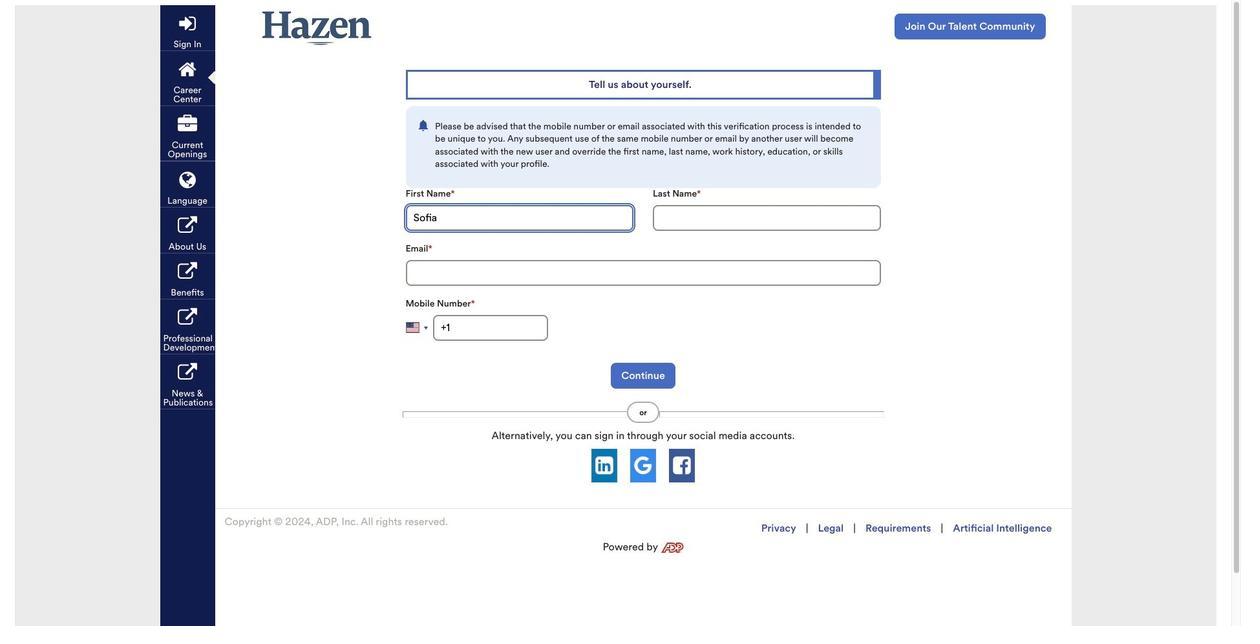 Task type: describe. For each thing, give the bounding box(es) containing it.
briefcase image
[[178, 114, 197, 134]]

logo image
[[225, 10, 406, 46]]

Phone Number telephone field
[[433, 315, 548, 341]]

First Name text field
[[406, 205, 634, 231]]

alternatively, you can sign in through your social media accounts.,facebook image
[[673, 456, 691, 476]]

sign in image
[[179, 14, 196, 33]]

1 external link image from the top
[[178, 262, 197, 281]]

Last Name text field
[[653, 205, 881, 231]]



Task type: locate. For each thing, give the bounding box(es) containing it.
Email text field
[[406, 260, 881, 286]]

alert
[[406, 106, 881, 188]]

2 external link image from the top
[[178, 363, 197, 382]]

home image
[[179, 60, 197, 79]]

1 external link image from the top
[[178, 216, 197, 235]]

globe image
[[179, 170, 196, 190]]

external link image
[[178, 262, 197, 281], [178, 363, 197, 382]]

0 vertical spatial external link image
[[178, 216, 197, 235]]

notification image
[[416, 118, 430, 132]]

alternatively, you can sign in through your social media accounts.,google image
[[635, 456, 652, 476]]

main content
[[5, 5, 1227, 626]]

0 vertical spatial external link image
[[178, 262, 197, 281]]

1 vertical spatial external link image
[[178, 363, 197, 382]]

2 external link image from the top
[[178, 308, 197, 327]]

1 vertical spatial external link image
[[178, 308, 197, 327]]

alternatively, you can sign in through your social media accounts.,linkedin image
[[596, 456, 614, 476]]

external link image
[[178, 216, 197, 235], [178, 308, 197, 327]]



Task type: vqa. For each thing, say whether or not it's contained in the screenshot.
logo
yes



